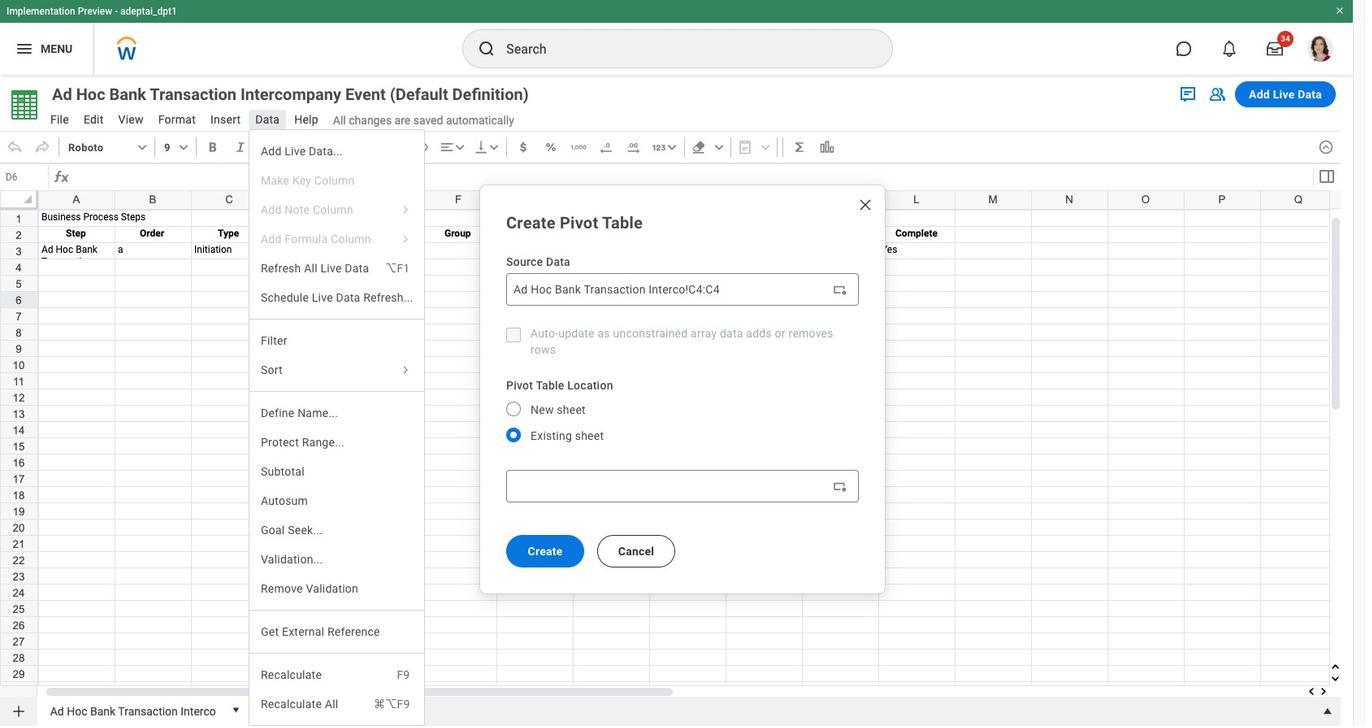 Task type: vqa. For each thing, say whether or not it's contained in the screenshot.
search drive field
no



Task type: describe. For each thing, give the bounding box(es) containing it.
chart image
[[819, 139, 836, 155]]

-
[[115, 6, 118, 17]]

data inside button
[[1299, 88, 1323, 101]]

adds
[[747, 326, 772, 339]]

intercompany
[[241, 85, 341, 104]]

1 horizontal spatial table
[[603, 213, 643, 232]]

add live data
[[1250, 88, 1323, 101]]

column for make key column
[[315, 174, 355, 187]]

recalculate all
[[261, 698, 339, 711]]

data
[[720, 326, 744, 339]]

transaction for intercompany
[[150, 85, 237, 104]]

underline image
[[260, 139, 276, 155]]

remove zero image
[[598, 139, 614, 155]]

1 horizontal spatial pivot
[[560, 213, 599, 232]]

cancel
[[619, 544, 655, 557]]

transaction for interco
[[118, 705, 178, 718]]

percentage image
[[543, 139, 559, 155]]

preview
[[78, 6, 112, 17]]

add for add note column
[[261, 203, 282, 216]]

formula editor image
[[1318, 167, 1337, 186]]

unconstrained
[[613, 326, 688, 339]]

ad hoc bank transaction interco
[[50, 705, 216, 718]]

file
[[50, 113, 69, 126]]

media classroom image
[[1208, 85, 1228, 104]]

live down add formula column menu item at the top left of the page
[[321, 262, 342, 275]]

refresh
[[261, 262, 301, 275]]

autosum
[[261, 494, 308, 507]]

recalculate for recalculate
[[261, 668, 322, 681]]

view
[[118, 113, 144, 126]]

ad for ad hoc bank transaction interco
[[50, 705, 64, 718]]

refresh...
[[364, 291, 413, 304]]

source data
[[507, 255, 571, 268]]

⌥f1
[[386, 262, 410, 275]]

reference
[[328, 625, 380, 638]]

bold image
[[205, 139, 221, 155]]

hoc for ad hoc bank transaction intercompany event (default definition)
[[76, 85, 105, 104]]

data up schedule live data refresh...
[[345, 262, 369, 275]]

align left image
[[439, 139, 455, 155]]

interco
[[181, 705, 216, 718]]

chevron down small image for 9
[[175, 139, 192, 155]]

location
[[568, 378, 614, 392]]

(default
[[390, 85, 449, 104]]

all changes are saved automatically button
[[327, 113, 515, 128]]

update
[[559, 326, 595, 339]]

eraser image
[[691, 139, 707, 155]]

34 button
[[1258, 31, 1294, 67]]

insert
[[211, 113, 241, 126]]

format
[[158, 113, 196, 126]]

live for add live data
[[1274, 88, 1296, 101]]

data inside create pivot table dialog
[[546, 255, 571, 268]]

roboto
[[68, 141, 104, 153]]

profile logan mcneil image
[[1308, 36, 1334, 65]]

data left "refresh..."
[[336, 291, 361, 304]]

protect
[[261, 436, 299, 449]]

hoc for ad hoc bank transaction interco
[[67, 705, 87, 718]]

help
[[295, 113, 319, 126]]

add for add live data...
[[261, 145, 282, 158]]

column for add formula column
[[331, 233, 371, 246]]

create button
[[507, 535, 585, 567]]

auto-update as unconstrained array data adds or removes rows
[[531, 326, 834, 356]]

add live data...
[[261, 145, 343, 158]]

or
[[775, 326, 786, 339]]

ad hoc bank transaction intercompany event (default definition)
[[52, 85, 529, 104]]

roboto button
[[63, 134, 151, 160]]

new
[[531, 403, 554, 416]]

column for add note column
[[313, 203, 353, 216]]

seek...
[[288, 524, 323, 537]]

caret up image
[[1320, 703, 1337, 720]]

filter
[[261, 334, 288, 347]]

array
[[691, 326, 717, 339]]

saved
[[414, 114, 443, 127]]

recalculate for recalculate all
[[261, 698, 322, 711]]

inbox large image
[[1268, 41, 1284, 57]]

menu item containing refresh all live data
[[250, 254, 425, 283]]

changes
[[349, 114, 392, 127]]

x image
[[858, 196, 874, 213]]

add note column menu item
[[250, 195, 425, 224]]

menu item containing recalculate
[[250, 660, 425, 690]]

Search Workday  search field
[[507, 31, 859, 67]]

create for create
[[528, 544, 563, 557]]

source
[[507, 255, 543, 268]]

note
[[285, 203, 310, 216]]

all changes are saved automatically
[[333, 114, 515, 127]]

ad hoc bank transaction interco button
[[44, 697, 223, 723]]

as
[[598, 326, 610, 339]]

key
[[293, 174, 312, 187]]

remove validation
[[261, 582, 359, 595]]

34
[[1282, 34, 1291, 43]]

thousands comma image
[[571, 139, 587, 155]]

menu item containing recalculate all
[[250, 690, 425, 719]]

activity stream image
[[1179, 85, 1199, 104]]

automatically
[[446, 114, 515, 127]]

rows
[[531, 343, 556, 356]]

2 region image from the top
[[832, 478, 848, 494]]

add for add formula column
[[261, 233, 282, 246]]

goal
[[261, 524, 285, 537]]

define name...
[[261, 407, 338, 420]]

auto-
[[531, 326, 559, 339]]

add zero image
[[626, 139, 642, 155]]

define
[[261, 407, 295, 420]]

notifications large image
[[1222, 41, 1238, 57]]

9
[[164, 141, 171, 153]]

autosum image
[[792, 139, 808, 155]]

implementation
[[7, 6, 75, 17]]

pivot table location
[[507, 378, 614, 392]]

refresh all live data
[[261, 262, 369, 275]]

protect range...
[[261, 436, 345, 449]]

f9
[[397, 668, 410, 681]]

1 vertical spatial pivot
[[507, 378, 534, 392]]



Task type: locate. For each thing, give the bounding box(es) containing it.
Source Data text field
[[507, 273, 859, 305]]

ad hoc bank transaction intercompany event (default definition) button
[[44, 83, 558, 106]]

1 horizontal spatial chevron down small image
[[486, 139, 502, 155]]

2 vertical spatial all
[[325, 698, 339, 711]]

all for recalculate
[[325, 698, 339, 711]]

close environment banner image
[[1336, 6, 1346, 15]]

chevron down small image
[[452, 139, 468, 155], [486, 139, 502, 155], [664, 139, 680, 155]]

create pivot table dialog
[[480, 184, 886, 594]]

pivot up source data
[[560, 213, 599, 232]]

formula
[[285, 233, 328, 246]]

0 horizontal spatial table
[[536, 378, 565, 392]]

1 vertical spatial ad
[[50, 705, 64, 718]]

bank
[[109, 85, 146, 104], [90, 705, 116, 718]]

0 vertical spatial pivot
[[560, 213, 599, 232]]

ad right "add footer ws" icon
[[50, 705, 64, 718]]

fx image
[[52, 167, 72, 187]]

live right underline icon
[[285, 145, 306, 158]]

all for refresh
[[304, 262, 318, 275]]

transaction inside button
[[118, 705, 178, 718]]

data right source
[[546, 255, 571, 268]]

hoc
[[76, 85, 105, 104], [67, 705, 87, 718]]

chevron down small image for align left icon
[[452, 139, 468, 155]]

ad inside button
[[52, 85, 72, 104]]

1 recalculate from the top
[[261, 668, 322, 681]]

column inside menu item
[[331, 233, 371, 246]]

make key column menu item
[[250, 166, 425, 195]]

sheet for existing sheet
[[575, 429, 604, 442]]

add inside add formula column menu item
[[261, 233, 282, 246]]

bank inside button
[[90, 705, 116, 718]]

add formula column
[[261, 233, 371, 246]]

0 vertical spatial column
[[315, 174, 355, 187]]

create for create pivot table
[[507, 213, 556, 232]]

create inside button
[[528, 544, 563, 557]]

data up underline icon
[[256, 113, 280, 126]]

create
[[507, 213, 556, 232], [528, 544, 563, 557]]

1 vertical spatial sheet
[[575, 429, 604, 442]]

data...
[[309, 145, 343, 158]]

chevron down small image left eraser icon
[[664, 139, 680, 155]]

transaction
[[150, 85, 237, 104], [118, 705, 178, 718]]

numbers image
[[651, 139, 667, 155]]

existing sheet
[[531, 429, 604, 442]]

chevron down small image inside 9 popup button
[[175, 139, 192, 155]]

justify image
[[15, 39, 34, 59]]

column up add note column menu item
[[315, 174, 355, 187]]

add footer ws image
[[10, 703, 27, 720]]

1 chevron down small image from the left
[[134, 139, 150, 155]]

recalculate right caret down small icon
[[261, 698, 322, 711]]

chevron down small image right 9 at the left
[[175, 139, 192, 155]]

1 vertical spatial hoc
[[67, 705, 87, 718]]

bank inside button
[[109, 85, 146, 104]]

search image
[[477, 39, 497, 59]]

transaction up menus menu bar
[[150, 85, 237, 104]]

3 chevron down small image from the left
[[664, 139, 680, 155]]

1 menu item from the top
[[250, 254, 425, 283]]

add
[[1250, 88, 1271, 101], [261, 145, 282, 158], [261, 203, 282, 216], [261, 233, 282, 246]]

new sheet
[[531, 403, 586, 416]]

sheet
[[557, 403, 586, 416], [575, 429, 604, 442]]

hoc inside button
[[67, 705, 87, 718]]

subtotal
[[261, 465, 305, 478]]

live for add live data...
[[285, 145, 306, 158]]

schedule live data refresh...
[[261, 291, 413, 304]]

italics image
[[232, 139, 249, 155]]

chevron right small image down "refresh..."
[[399, 363, 413, 377]]

range...
[[302, 436, 345, 449]]

align bottom image
[[473, 139, 489, 155]]

all down formula
[[304, 262, 318, 275]]

adeptai_dpt1
[[120, 6, 177, 17]]

3 chevron down small image from the left
[[711, 139, 727, 155]]

data inside menus menu bar
[[256, 113, 280, 126]]

get external reference
[[261, 625, 380, 638]]

caret down small image
[[227, 702, 244, 718]]

2 chevron right small image from the top
[[399, 363, 413, 377]]

menus menu bar
[[42, 108, 327, 133]]

existing
[[531, 429, 572, 442]]

menu item up schedule live data refresh...
[[250, 254, 425, 283]]

schedule
[[261, 291, 309, 304]]

transaction left interco
[[118, 705, 178, 718]]

2 menu item from the top
[[250, 660, 425, 690]]

add inside add live data button
[[1250, 88, 1271, 101]]

table up new
[[536, 378, 565, 392]]

live inside add live data button
[[1274, 88, 1296, 101]]

hoc right "add footer ws" icon
[[67, 705, 87, 718]]

transaction inside button
[[150, 85, 237, 104]]

0 vertical spatial transaction
[[150, 85, 237, 104]]

column
[[315, 174, 355, 187], [313, 203, 353, 216], [331, 233, 371, 246]]

region image
[[832, 281, 848, 297], [832, 478, 848, 494]]

dollar sign image
[[515, 139, 532, 155]]

implementation preview -   adeptai_dpt1
[[7, 6, 177, 17]]

all
[[333, 114, 346, 127], [304, 262, 318, 275], [325, 698, 339, 711]]

None text field
[[2, 166, 48, 189]]

make
[[261, 174, 290, 187]]

1 chevron down small image from the left
[[452, 139, 468, 155]]

menu item down get external reference
[[250, 660, 425, 690]]

ad inside button
[[50, 705, 64, 718]]

ad for ad hoc bank transaction intercompany event (default definition)
[[52, 85, 72, 104]]

0 horizontal spatial chevron down small image
[[452, 139, 468, 155]]

3 menu item from the top
[[250, 690, 425, 719]]

text wrap image
[[414, 139, 430, 155]]

menu banner
[[0, 0, 1354, 75]]

sort menu item
[[250, 355, 425, 385]]

1 vertical spatial chevron right small image
[[399, 363, 413, 377]]

table down "add zero" icon
[[603, 213, 643, 232]]

0 vertical spatial ad
[[52, 85, 72, 104]]

0 vertical spatial region image
[[832, 281, 848, 297]]

1 vertical spatial all
[[304, 262, 318, 275]]

pivot up new
[[507, 378, 534, 392]]

pivot table location element
[[497, 393, 850, 453]]

chevron down small image inside roboto dropdown button
[[134, 139, 150, 155]]

add left note
[[261, 203, 282, 216]]

data menu
[[249, 129, 426, 726]]

live for schedule live data refresh...
[[312, 291, 333, 304]]

menu button
[[0, 23, 94, 75]]

1 region image from the top
[[832, 281, 848, 297]]

1 horizontal spatial chevron down small image
[[175, 139, 192, 155]]

0 horizontal spatial pivot
[[507, 378, 534, 392]]

add inside add note column menu item
[[261, 203, 282, 216]]

add note column
[[261, 203, 353, 216]]

chevron down small image for align bottom icon
[[486, 139, 502, 155]]

0 vertical spatial chevron right small image
[[399, 202, 413, 217]]

1 vertical spatial create
[[528, 544, 563, 557]]

sheet up existing sheet in the bottom left of the page
[[557, 403, 586, 416]]

all left ⌘⌥f9
[[325, 698, 339, 711]]

add right media classroom icon
[[1250, 88, 1271, 101]]

menu
[[41, 42, 73, 55]]

⌘⌥f9
[[374, 698, 410, 711]]

removes
[[789, 326, 834, 339]]

live down 34 button
[[1274, 88, 1296, 101]]

event
[[346, 85, 386, 104]]

chevron right small image inside sort menu item
[[399, 363, 413, 377]]

data
[[1299, 88, 1323, 101], [256, 113, 280, 126], [546, 255, 571, 268], [345, 262, 369, 275], [336, 291, 361, 304]]

chevron right small image for add note column
[[399, 202, 413, 217]]

menu item
[[250, 254, 425, 283], [250, 660, 425, 690], [250, 690, 425, 719]]

pivot
[[560, 213, 599, 232], [507, 378, 534, 392]]

bank for ad hoc bank transaction intercompany event (default definition)
[[109, 85, 146, 104]]

1 vertical spatial recalculate
[[261, 698, 322, 711]]

menu item down f9
[[250, 690, 425, 719]]

chevron down small image for roboto
[[134, 139, 150, 155]]

chevron up circle image
[[1319, 139, 1335, 155]]

create pivot table
[[507, 213, 643, 232]]

hoc up edit
[[76, 85, 105, 104]]

ad
[[52, 85, 72, 104], [50, 705, 64, 718]]

sheet for new sheet
[[557, 403, 586, 416]]

Formula Bar text field
[[72, 166, 1312, 189]]

None text field
[[507, 470, 859, 502]]

1 vertical spatial region image
[[832, 478, 848, 494]]

1 vertical spatial table
[[536, 378, 565, 392]]

toolbar container region
[[0, 131, 1312, 163]]

2 chevron down small image from the left
[[175, 139, 192, 155]]

recalculate
[[261, 668, 322, 681], [261, 698, 322, 711]]

definition)
[[453, 85, 529, 104]]

add live data button
[[1236, 81, 1337, 107]]

are
[[395, 114, 411, 127]]

chevron down small image left align bottom icon
[[452, 139, 468, 155]]

0 vertical spatial sheet
[[557, 403, 586, 416]]

chevron down small image left dollar sign image
[[486, 139, 502, 155]]

make key column
[[261, 174, 355, 187]]

chevron down small image for numbers image
[[664, 139, 680, 155]]

remove
[[261, 582, 303, 595]]

0 vertical spatial create
[[507, 213, 556, 232]]

chevron right small image for sort
[[399, 363, 413, 377]]

chevron right small image
[[399, 232, 413, 246]]

edit
[[84, 113, 104, 126]]

column down add note column menu item
[[331, 233, 371, 246]]

0 vertical spatial table
[[603, 213, 643, 232]]

chevron down small image
[[134, 139, 150, 155], [175, 139, 192, 155], [711, 139, 727, 155]]

get
[[261, 625, 279, 638]]

recalculate up recalculate all
[[261, 668, 322, 681]]

0 horizontal spatial chevron down small image
[[134, 139, 150, 155]]

sort
[[261, 363, 283, 376]]

grid
[[0, 190, 1366, 726]]

1 vertical spatial bank
[[90, 705, 116, 718]]

chevron down small image right eraser icon
[[711, 139, 727, 155]]

1 vertical spatial transaction
[[118, 705, 178, 718]]

0 vertical spatial hoc
[[76, 85, 105, 104]]

chevron right small image up chevron right small icon
[[399, 202, 413, 217]]

all left changes
[[333, 114, 346, 127]]

validation...
[[261, 553, 323, 566]]

data down profile logan mcneil icon at the top of page
[[1299, 88, 1323, 101]]

chevron down small image left 9 at the left
[[134, 139, 150, 155]]

sheet right existing
[[575, 429, 604, 442]]

0 vertical spatial all
[[333, 114, 346, 127]]

0 vertical spatial recalculate
[[261, 668, 322, 681]]

chevron right small image
[[399, 202, 413, 217], [399, 363, 413, 377]]

cancel button
[[598, 535, 676, 567]]

all inside 'button'
[[333, 114, 346, 127]]

add formula column menu item
[[250, 224, 425, 254]]

external
[[282, 625, 325, 638]]

1 chevron right small image from the top
[[399, 202, 413, 217]]

2 chevron down small image from the left
[[486, 139, 502, 155]]

ad up file
[[52, 85, 72, 104]]

name...
[[298, 407, 338, 420]]

1 vertical spatial column
[[313, 203, 353, 216]]

column up add formula column menu item at the top left of the page
[[313, 203, 353, 216]]

chevron right small image inside add note column menu item
[[399, 202, 413, 217]]

goal seek...
[[261, 524, 323, 537]]

2 horizontal spatial chevron down small image
[[711, 139, 727, 155]]

2 horizontal spatial chevron down small image
[[664, 139, 680, 155]]

0 vertical spatial bank
[[109, 85, 146, 104]]

live
[[1274, 88, 1296, 101], [285, 145, 306, 158], [321, 262, 342, 275], [312, 291, 333, 304]]

live down refresh all live data
[[312, 291, 333, 304]]

add up make
[[261, 145, 282, 158]]

2 recalculate from the top
[[261, 698, 322, 711]]

2 vertical spatial column
[[331, 233, 371, 246]]

table
[[603, 213, 643, 232], [536, 378, 565, 392]]

bank for ad hoc bank transaction interco
[[90, 705, 116, 718]]

add for add live data
[[1250, 88, 1271, 101]]

9 button
[[159, 134, 192, 160]]

add up refresh
[[261, 233, 282, 246]]

hoc inside button
[[76, 85, 105, 104]]

validation
[[306, 582, 359, 595]]



